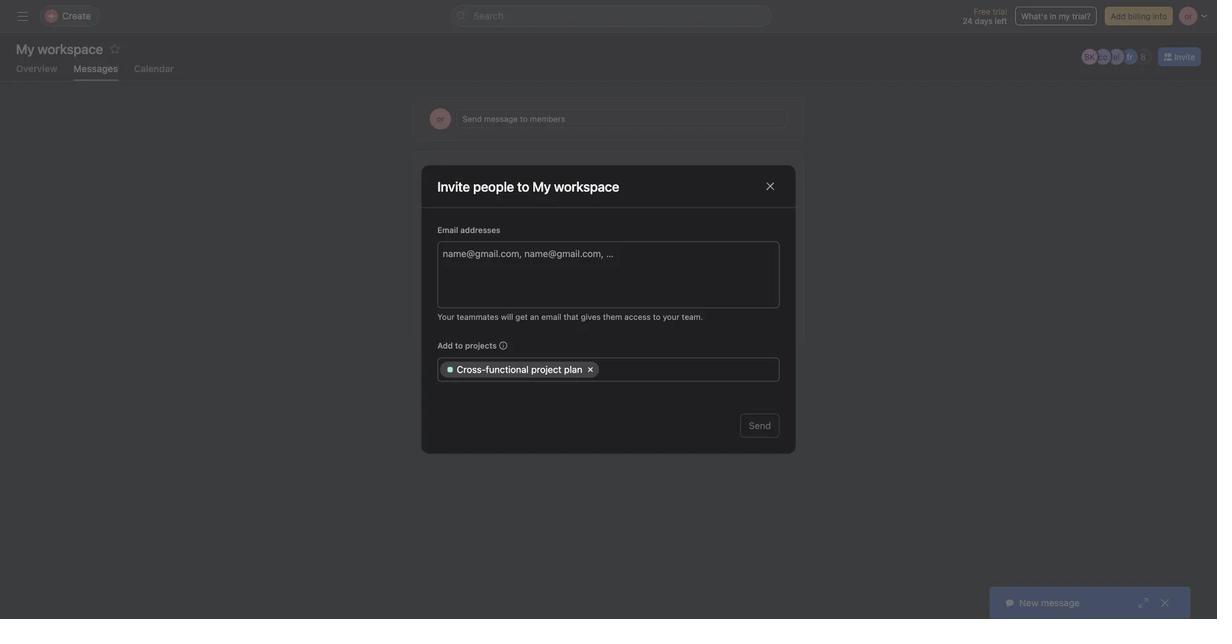 Task type: locate. For each thing, give the bounding box(es) containing it.
add inside 'invite people to my workspace' dialog
[[437, 341, 453, 351]]

0 horizontal spatial or
[[645, 280, 655, 291]]

free trial 24 days left
[[963, 7, 1007, 25]]

message inside send a message to kick off projects. or discuss tasks. or brainstorm ideas. you can also send messages from your email to
[[518, 280, 556, 291]]

billing
[[1128, 11, 1151, 21]]

send
[[620, 294, 641, 305]]

or right tasks.
[[721, 280, 732, 291]]

1 horizontal spatial send
[[485, 280, 508, 291]]

send
[[462, 114, 482, 124], [485, 280, 508, 291], [749, 420, 771, 431]]

0 vertical spatial my workspace
[[16, 41, 103, 56]]

1 vertical spatial add
[[437, 341, 453, 351]]

1 horizontal spatial or
[[721, 280, 732, 291]]

free
[[974, 7, 990, 16]]

1 vertical spatial my workspace
[[532, 178, 619, 194]]

or
[[645, 280, 655, 291], [721, 280, 732, 291]]

message left the members
[[484, 114, 518, 124]]

email right 'an' in the bottom left of the page
[[541, 312, 561, 322]]

to left kick
[[559, 280, 568, 291]]

close this dialog image
[[765, 181, 776, 192]]

fr
[[1127, 52, 1133, 61]]

2 vertical spatial your
[[663, 312, 679, 322]]

message up ideas.
[[518, 280, 556, 291]]

0 vertical spatial your
[[563, 250, 590, 266]]

add billing info
[[1111, 11, 1167, 21]]

0 vertical spatial invite
[[1175, 52, 1195, 61]]

send a message to kick off projects. or discuss tasks. or brainstorm ideas. you can also send messages from your email to
[[485, 280, 732, 320]]

your down tasks.
[[712, 294, 731, 305]]

invite
[[1175, 52, 1195, 61], [437, 178, 470, 194]]

get
[[515, 312, 528, 322]]

your down messages
[[663, 312, 679, 322]]

will
[[501, 312, 513, 322]]

2 vertical spatial send
[[749, 420, 771, 431]]

0 horizontal spatial email
[[495, 309, 517, 320]]

1 horizontal spatial my workspace
[[532, 178, 619, 194]]

to
[[520, 114, 528, 124], [517, 178, 529, 194], [633, 250, 645, 266], [559, 280, 568, 291], [520, 309, 529, 320], [653, 312, 661, 322], [455, 341, 463, 351]]

1 vertical spatial your
[[712, 294, 731, 305]]

team.
[[682, 312, 703, 322]]

your
[[563, 250, 590, 266], [712, 294, 731, 305], [663, 312, 679, 322]]

24
[[963, 16, 973, 25]]

1 horizontal spatial invite
[[1175, 52, 1195, 61]]

invite left people
[[437, 178, 470, 194]]

add
[[1111, 11, 1126, 21], [437, 341, 453, 351]]

0 vertical spatial send
[[462, 114, 482, 124]]

email
[[495, 309, 517, 320], [541, 312, 561, 322]]

my workspace inside dialog
[[532, 178, 619, 194]]

Add to projects text field
[[604, 362, 614, 378]]

to inside button
[[520, 114, 528, 124]]

email addresses
[[437, 226, 500, 235]]

0 vertical spatial message
[[484, 114, 518, 124]]

send inside button
[[462, 114, 482, 124]]

messages
[[644, 294, 687, 305]]

trial
[[993, 7, 1007, 16]]

el
[[1113, 52, 1120, 61]]

1 vertical spatial message
[[518, 280, 556, 291]]

invite right 8
[[1175, 52, 1195, 61]]

gives
[[581, 312, 601, 322]]

to left the members
[[520, 114, 528, 124]]

1 horizontal spatial email
[[541, 312, 561, 322]]

invite people to my workspace dialog
[[421, 165, 796, 454]]

bk
[[1084, 52, 1095, 61]]

0 horizontal spatial send
[[462, 114, 482, 124]]

your up kick
[[563, 250, 590, 266]]

invite for invite people to my workspace
[[437, 178, 470, 194]]

add for add to projects
[[437, 341, 453, 351]]

your
[[437, 312, 454, 322]]

expand new message image
[[1138, 598, 1149, 609]]

project
[[531, 364, 562, 375]]

add down the your on the left bottom of the page
[[437, 341, 453, 351]]

1 horizontal spatial add
[[1111, 11, 1126, 21]]

to left projects
[[455, 341, 463, 351]]

0 vertical spatial add
[[1111, 11, 1126, 21]]

0 horizontal spatial add
[[437, 341, 453, 351]]

invite inside button
[[1175, 52, 1195, 61]]

email inside 'invite people to my workspace' dialog
[[541, 312, 561, 322]]

add to projects
[[437, 341, 497, 351]]

1 vertical spatial invite
[[437, 178, 470, 194]]

1 vertical spatial send
[[485, 280, 508, 291]]

2 horizontal spatial your
[[712, 294, 731, 305]]

add inside button
[[1111, 11, 1126, 21]]

send inside send a message to kick off projects. or discuss tasks. or brainstorm ideas. you can also send messages from your email to
[[485, 280, 508, 291]]

invite inside dialog
[[437, 178, 470, 194]]

0 horizontal spatial invite
[[437, 178, 470, 194]]

8
[[1141, 52, 1146, 61]]

2 horizontal spatial send
[[749, 420, 771, 431]]

my workspace
[[16, 41, 103, 56], [532, 178, 619, 194]]

email down brainstorm
[[495, 309, 517, 320]]

more information image
[[499, 342, 507, 350]]

email
[[437, 226, 458, 235]]

1 horizontal spatial your
[[663, 312, 679, 322]]

2 or from the left
[[721, 280, 732, 291]]

or up messages
[[645, 280, 655, 291]]

Email addresses text field
[[443, 246, 624, 262]]

add to starred image
[[110, 43, 120, 54]]

or
[[437, 114, 444, 124]]

add left billing at right
[[1111, 11, 1126, 21]]

send message to members
[[462, 114, 565, 124]]

email inside send a message to kick off projects. or discuss tasks. or brainstorm ideas. you can also send messages from your email to
[[495, 309, 517, 320]]

message
[[484, 114, 518, 124], [518, 280, 556, 291]]

from
[[690, 294, 710, 305]]



Task type: vqa. For each thing, say whether or not it's contained in the screenshot.
get
yes



Task type: describe. For each thing, give the bounding box(es) containing it.
to left 'an' in the bottom left of the page
[[520, 309, 529, 320]]

invite for invite
[[1175, 52, 1195, 61]]

overview
[[16, 63, 57, 74]]

send for message
[[462, 114, 482, 124]]

access
[[624, 312, 651, 322]]

tasks.
[[693, 280, 718, 291]]

send button
[[740, 414, 780, 438]]

messages button
[[73, 63, 118, 81]]

cross-functional project plan cell
[[440, 362, 599, 378]]

kick
[[570, 280, 587, 291]]

your inside send a message to kick off projects. or discuss tasks. or brainstorm ideas. you can also send messages from your email to
[[712, 294, 731, 305]]

to right words
[[633, 250, 645, 266]]

trial?
[[1072, 11, 1091, 21]]

0 horizontal spatial your
[[563, 250, 590, 266]]

that
[[564, 312, 579, 322]]

overview button
[[16, 63, 57, 81]]

left
[[995, 16, 1007, 25]]

send message to members button
[[456, 110, 787, 128]]

projects
[[465, 341, 497, 351]]

send inside button
[[749, 420, 771, 431]]

messages
[[73, 63, 118, 74]]

cross-
[[457, 364, 486, 375]]

search
[[474, 10, 504, 21]]

a
[[510, 280, 515, 291]]

ideas.
[[535, 294, 561, 305]]

in
[[1050, 11, 1056, 21]]

to right people
[[517, 178, 529, 194]]

words
[[593, 250, 630, 266]]

can
[[582, 294, 597, 305]]

what's
[[1021, 11, 1048, 21]]

my
[[1059, 11, 1070, 21]]

days
[[975, 16, 992, 25]]

connect
[[509, 250, 560, 266]]

search button
[[451, 5, 772, 27]]

calendar
[[134, 63, 174, 74]]

you
[[563, 294, 579, 305]]

an
[[530, 312, 539, 322]]

people
[[473, 178, 514, 194]]

invite button
[[1158, 47, 1201, 66]]

also
[[600, 294, 617, 305]]

co
[[1098, 52, 1108, 61]]

info
[[1153, 11, 1167, 21]]

close image
[[1160, 598, 1170, 609]]

functional
[[486, 364, 529, 375]]

0 horizontal spatial my workspace
[[16, 41, 103, 56]]

search list box
[[451, 5, 772, 27]]

projects.
[[604, 280, 642, 291]]

add for add billing info
[[1111, 11, 1126, 21]]

addresses
[[460, 226, 500, 235]]

teammates
[[457, 312, 499, 322]]

them
[[603, 312, 622, 322]]

your inside 'invite people to my workspace' dialog
[[663, 312, 679, 322]]

what's in my trial? button
[[1015, 7, 1097, 25]]

send for a
[[485, 280, 508, 291]]

connect your words to your work
[[509, 250, 708, 266]]

cross-functional project plan row
[[440, 362, 777, 381]]

team+1205752546763784@mail.asana.com link
[[531, 309, 722, 320]]

invite people to my workspace
[[437, 178, 619, 194]]

discuss
[[658, 280, 690, 291]]

1 or from the left
[[645, 280, 655, 291]]

team+1205752546763784@mail.asana.com
[[531, 309, 722, 320]]

new message
[[1019, 598, 1080, 609]]

your teammates will get an email that gives them access to your team.
[[437, 312, 703, 322]]

to right access
[[653, 312, 661, 322]]

cross-functional project plan
[[457, 364, 582, 375]]

members
[[530, 114, 565, 124]]

calendar button
[[134, 63, 174, 81]]

plan
[[564, 364, 582, 375]]

brainstorm
[[486, 294, 533, 305]]

add billing info button
[[1105, 7, 1173, 25]]

your work
[[648, 250, 708, 266]]

off
[[590, 280, 602, 291]]

what's in my trial?
[[1021, 11, 1091, 21]]

message inside button
[[484, 114, 518, 124]]



